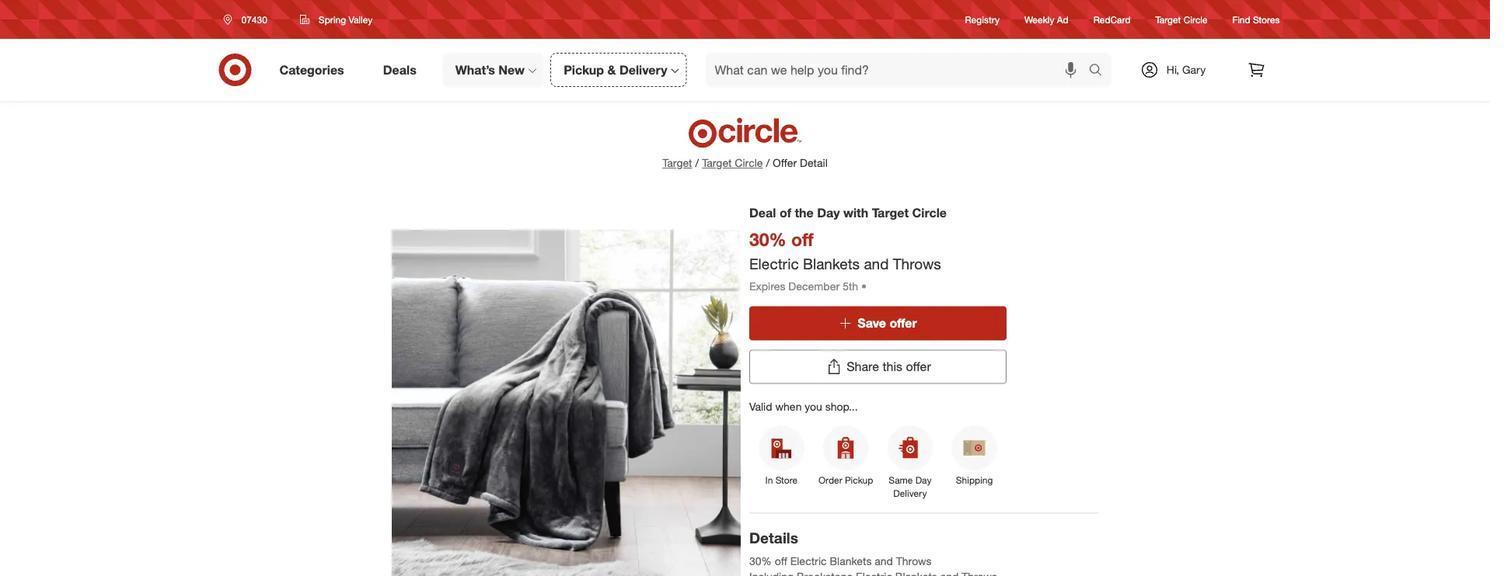 Task type: describe. For each thing, give the bounding box(es) containing it.
redcard
[[1094, 14, 1131, 25]]

1 vertical spatial blankets
[[830, 555, 872, 569]]

shipping
[[956, 475, 993, 487]]

in store
[[766, 475, 798, 487]]

share this offer
[[847, 360, 931, 375]]

target circle logo image
[[686, 117, 804, 149]]

valid
[[750, 400, 773, 414]]

share
[[847, 360, 879, 375]]

new
[[499, 62, 525, 77]]

find stores link
[[1233, 13, 1280, 26]]

What can we help you find? suggestions appear below search field
[[706, 53, 1093, 87]]

save offer button
[[750, 307, 1007, 341]]

target right target link
[[702, 156, 732, 170]]

find
[[1233, 14, 1251, 25]]

30% off electric blankets and throws expires december 5th •
[[750, 229, 941, 293]]

shop...
[[826, 400, 858, 414]]

target link
[[663, 156, 692, 170]]

redcard link
[[1094, 13, 1131, 26]]

target right with
[[872, 205, 909, 220]]

registry link
[[965, 13, 1000, 26]]

categories link
[[266, 53, 364, 87]]

the
[[795, 205, 814, 220]]

2 vertical spatial throws
[[962, 571, 998, 577]]

weekly ad
[[1025, 14, 1069, 25]]

you
[[805, 400, 823, 414]]

order
[[819, 475, 843, 487]]

stores
[[1253, 14, 1280, 25]]

weekly
[[1025, 14, 1055, 25]]

electric inside 30% off electric blankets and throws expires december 5th •
[[750, 255, 799, 273]]

registry
[[965, 14, 1000, 25]]

what's new link
[[442, 53, 544, 87]]

search button
[[1082, 53, 1119, 90]]

offer
[[773, 156, 797, 170]]

1 vertical spatial circle
[[735, 156, 763, 170]]

and inside 30% off electric blankets and throws expires december 5th •
[[864, 255, 889, 273]]

details 30% off electric blankets and throws including brookstone electric blankets and throws
[[750, 530, 998, 577]]

1 vertical spatial target circle link
[[702, 156, 763, 171]]

0 horizontal spatial day
[[817, 205, 840, 220]]

december
[[789, 280, 840, 293]]

07430
[[241, 14, 267, 25]]

1 horizontal spatial pickup
[[845, 475, 873, 487]]

with
[[844, 205, 869, 220]]

share this offer button
[[750, 350, 1007, 385]]

day inside 'same day delivery'
[[916, 475, 932, 487]]

1 horizontal spatial target circle link
[[1156, 13, 1208, 26]]

2 vertical spatial blankets
[[896, 571, 938, 577]]

2 horizontal spatial circle
[[1184, 14, 1208, 25]]



Task type: locate. For each thing, give the bounding box(es) containing it.
1 vertical spatial electric
[[791, 555, 827, 569]]

1 vertical spatial 30%
[[750, 555, 772, 569]]

offer right this
[[906, 360, 931, 375]]

detail
[[800, 156, 828, 170]]

07430 button
[[213, 5, 284, 33]]

electric
[[750, 255, 799, 273], [791, 555, 827, 569], [856, 571, 893, 577]]

1 horizontal spatial /
[[766, 156, 770, 170]]

2 vertical spatial electric
[[856, 571, 893, 577]]

0 vertical spatial 30%
[[750, 229, 787, 250]]

1 / from the left
[[696, 156, 699, 170]]

offer
[[890, 316, 917, 331], [906, 360, 931, 375]]

order pickup
[[819, 475, 873, 487]]

target circle
[[1156, 14, 1208, 25]]

0 vertical spatial off
[[792, 229, 814, 250]]

30% up including
[[750, 555, 772, 569]]

delivery right &
[[620, 62, 668, 77]]

1 vertical spatial pickup
[[845, 475, 873, 487]]

target circle link down target circle logo
[[702, 156, 763, 171]]

target left target circle button
[[663, 156, 692, 170]]

pickup
[[564, 62, 604, 77], [845, 475, 873, 487]]

circle
[[1184, 14, 1208, 25], [735, 156, 763, 170], [912, 205, 947, 220]]

target circle link
[[1156, 13, 1208, 26], [702, 156, 763, 171]]

delivery inside 'pickup & delivery' link
[[620, 62, 668, 77]]

1 vertical spatial delivery
[[894, 488, 927, 500]]

0 vertical spatial target circle link
[[1156, 13, 1208, 26]]

what's new
[[455, 62, 525, 77]]

/
[[696, 156, 699, 170], [766, 156, 770, 170]]

0 horizontal spatial pickup
[[564, 62, 604, 77]]

1 vertical spatial throws
[[896, 555, 932, 569]]

off inside 30% off electric blankets and throws expires december 5th •
[[792, 229, 814, 250]]

offer right save
[[890, 316, 917, 331]]

including
[[750, 571, 794, 577]]

delivery for day
[[894, 488, 927, 500]]

1 vertical spatial offer
[[906, 360, 931, 375]]

blankets
[[803, 255, 860, 273], [830, 555, 872, 569], [896, 571, 938, 577]]

0 vertical spatial offer
[[890, 316, 917, 331]]

1 vertical spatial day
[[916, 475, 932, 487]]

1 horizontal spatial day
[[916, 475, 932, 487]]

circle left find
[[1184, 14, 1208, 25]]

0 vertical spatial circle
[[1184, 14, 1208, 25]]

30% down the deal
[[750, 229, 787, 250]]

store
[[776, 475, 798, 487]]

0 vertical spatial delivery
[[620, 62, 668, 77]]

expires
[[750, 280, 786, 293]]

0 horizontal spatial circle
[[735, 156, 763, 170]]

30%
[[750, 229, 787, 250], [750, 555, 772, 569]]

deals link
[[370, 53, 436, 87]]

ad
[[1057, 14, 1069, 25]]

/ right target link
[[696, 156, 699, 170]]

5th
[[843, 280, 859, 293]]

pickup right order
[[845, 475, 873, 487]]

day right same
[[916, 475, 932, 487]]

throws
[[893, 255, 941, 273], [896, 555, 932, 569], [962, 571, 998, 577]]

delivery inside 'same day delivery'
[[894, 488, 927, 500]]

spring valley
[[319, 14, 373, 25]]

30% inside 30% off electric blankets and throws expires december 5th •
[[750, 229, 787, 250]]

target
[[1156, 14, 1181, 25], [663, 156, 692, 170], [702, 156, 732, 170], [872, 205, 909, 220]]

delivery for &
[[620, 62, 668, 77]]

electric up brookstone
[[791, 555, 827, 569]]

0 horizontal spatial /
[[696, 156, 699, 170]]

2 30% from the top
[[750, 555, 772, 569]]

target up hi,
[[1156, 14, 1181, 25]]

0 vertical spatial throws
[[893, 255, 941, 273]]

deal
[[750, 205, 776, 220]]

0 horizontal spatial target circle link
[[702, 156, 763, 171]]

&
[[608, 62, 616, 77]]

30% inside "details 30% off electric blankets and throws including brookstone electric blankets and throws"
[[750, 555, 772, 569]]

1 horizontal spatial circle
[[912, 205, 947, 220]]

valid when you shop...
[[750, 400, 858, 414]]

off down the
[[792, 229, 814, 250]]

0 vertical spatial and
[[864, 255, 889, 273]]

save
[[858, 316, 886, 331]]

in
[[766, 475, 773, 487]]

spring valley button
[[290, 5, 383, 33]]

spring
[[319, 14, 346, 25]]

blankets inside 30% off electric blankets and throws expires december 5th •
[[803, 255, 860, 273]]

when
[[776, 400, 802, 414]]

off
[[792, 229, 814, 250], [775, 555, 788, 569]]

categories
[[280, 62, 344, 77]]

pickup left &
[[564, 62, 604, 77]]

0 vertical spatial blankets
[[803, 255, 860, 273]]

2 vertical spatial circle
[[912, 205, 947, 220]]

valley
[[349, 14, 373, 25]]

off up including
[[775, 555, 788, 569]]

brookstone
[[797, 571, 853, 577]]

same
[[889, 475, 913, 487]]

of
[[780, 205, 792, 220]]

pickup & delivery link
[[551, 53, 687, 87]]

•
[[862, 280, 867, 293]]

electric up the expires
[[750, 255, 799, 273]]

1 30% from the top
[[750, 229, 787, 250]]

throws inside 30% off electric blankets and throws expires december 5th •
[[893, 255, 941, 273]]

details
[[750, 530, 799, 548]]

pickup & delivery
[[564, 62, 668, 77]]

circle right with
[[912, 205, 947, 220]]

and
[[864, 255, 889, 273], [875, 555, 893, 569], [941, 571, 959, 577]]

0 horizontal spatial off
[[775, 555, 788, 569]]

electric right brookstone
[[856, 571, 893, 577]]

2 / from the left
[[766, 156, 770, 170]]

off inside "details 30% off electric blankets and throws including brookstone electric blankets and throws"
[[775, 555, 788, 569]]

2 vertical spatial and
[[941, 571, 959, 577]]

circle down target circle logo
[[735, 156, 763, 170]]

find stores
[[1233, 14, 1280, 25]]

deal of the day with target circle
[[750, 205, 947, 220]]

target circle button
[[702, 156, 763, 171]]

hi,
[[1167, 63, 1180, 77]]

1 horizontal spatial delivery
[[894, 488, 927, 500]]

delivery down same
[[894, 488, 927, 500]]

delivery
[[620, 62, 668, 77], [894, 488, 927, 500]]

search
[[1082, 64, 1119, 79]]

1 vertical spatial and
[[875, 555, 893, 569]]

0 horizontal spatial delivery
[[620, 62, 668, 77]]

1 horizontal spatial off
[[792, 229, 814, 250]]

same day delivery
[[889, 475, 932, 500]]

/ left offer
[[766, 156, 770, 170]]

save offer
[[858, 316, 917, 331]]

day
[[817, 205, 840, 220], [916, 475, 932, 487]]

what's
[[455, 62, 495, 77]]

0 vertical spatial electric
[[750, 255, 799, 273]]

day right the
[[817, 205, 840, 220]]

1 vertical spatial off
[[775, 555, 788, 569]]

pickup inside 'pickup & delivery' link
[[564, 62, 604, 77]]

target / target circle / offer detail
[[663, 156, 828, 170]]

hi, gary
[[1167, 63, 1206, 77]]

0 vertical spatial pickup
[[564, 62, 604, 77]]

target circle link up the hi, gary
[[1156, 13, 1208, 26]]

weekly ad link
[[1025, 13, 1069, 26]]

gary
[[1183, 63, 1206, 77]]

this
[[883, 360, 903, 375]]

0 vertical spatial day
[[817, 205, 840, 220]]

deals
[[383, 62, 417, 77]]



Task type: vqa. For each thing, say whether or not it's contained in the screenshot.
New
yes



